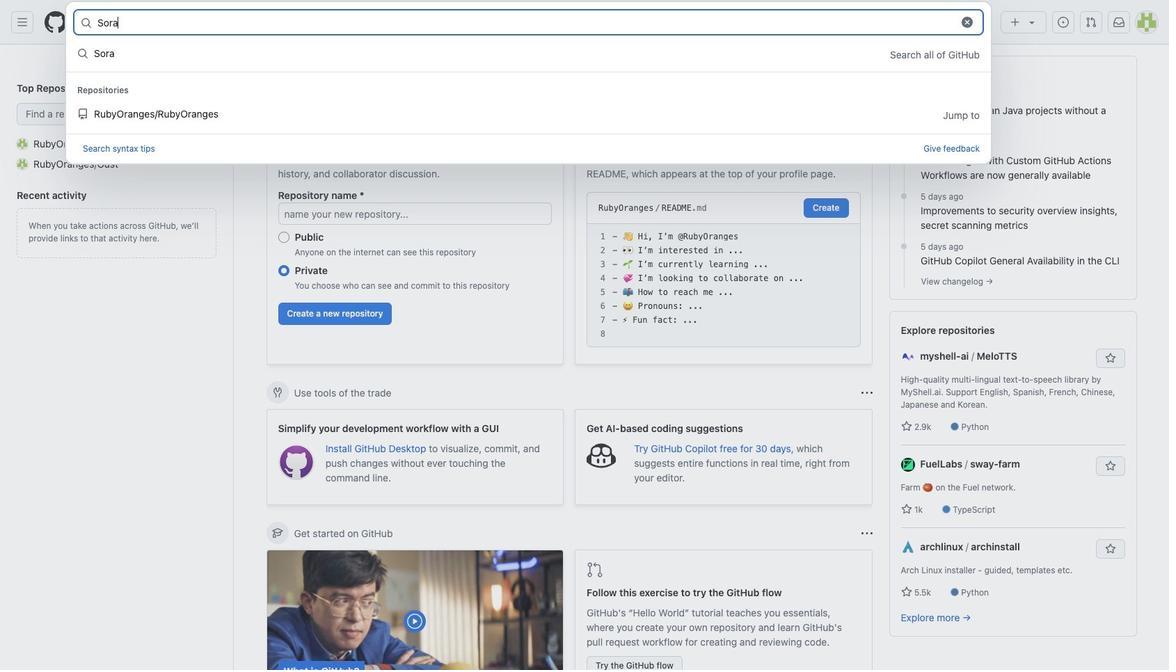 Task type: locate. For each thing, give the bounding box(es) containing it.
introduce yourself with a profile readme element
[[575, 120, 872, 365]]

dialog
[[65, 1, 992, 164]]

tools image
[[272, 387, 283, 398]]

star this repository image
[[1105, 353, 1116, 364], [1105, 461, 1116, 472]]

1 vertical spatial star this repository image
[[1105, 461, 1116, 472]]

@fuellabs profile image
[[901, 458, 915, 472]]

3 star image from the top
[[901, 587, 912, 598]]

None submit
[[804, 198, 849, 218]]

2 star this repository image from the top
[[1105, 461, 1116, 472]]

star this repository image
[[1105, 544, 1116, 555]]

what is github? image
[[267, 551, 563, 670]]

Find a repository… text field
[[17, 103, 216, 125]]

suggestions list box
[[66, 37, 991, 133]]

1 star this repository image from the top
[[1105, 353, 1116, 364]]

2 dot fill image from the top
[[899, 191, 910, 202]]

what is github? element
[[266, 550, 564, 670]]

1 star image from the top
[[901, 421, 912, 432]]

why am i seeing this? image
[[861, 528, 872, 539]]

git pull request image
[[587, 562, 603, 578]]

star image up @fuellabs profile icon at the right of page
[[901, 421, 912, 432]]

None radio
[[278, 232, 289, 243]]

None radio
[[278, 265, 289, 276]]

star image up @archlinux profile icon
[[901, 504, 912, 515]]

dot fill image
[[899, 241, 910, 252]]

star image down @archlinux profile icon
[[901, 587, 912, 598]]

dot fill image
[[899, 141, 910, 152], [899, 191, 910, 202]]

1 vertical spatial star image
[[901, 504, 912, 515]]

0 vertical spatial star this repository image
[[1105, 353, 1116, 364]]

star image
[[901, 421, 912, 432], [901, 504, 912, 515], [901, 587, 912, 598]]

star this repository image for @fuellabs profile icon at the right of page
[[1105, 461, 1116, 472]]

none radio inside start a new repository element
[[278, 265, 289, 276]]

get ai-based coding suggestions element
[[575, 409, 872, 505]]

2 star image from the top
[[901, 504, 912, 515]]

0 vertical spatial dot fill image
[[899, 141, 910, 152]]

play image
[[407, 613, 423, 630]]

mortar board image
[[272, 528, 283, 539]]

None text field
[[97, 11, 953, 33]]

try the github flow element
[[575, 550, 872, 670]]

0 vertical spatial star image
[[901, 421, 912, 432]]

1 dot fill image from the top
[[899, 141, 910, 152]]

explore repositories navigation
[[889, 311, 1137, 637]]

2 vertical spatial star image
[[901, 587, 912, 598]]

1 vertical spatial dot fill image
[[899, 191, 910, 202]]



Task type: describe. For each thing, give the bounding box(es) containing it.
homepage image
[[45, 11, 67, 33]]

git pull request image
[[1086, 17, 1097, 28]]

none radio inside start a new repository element
[[278, 232, 289, 243]]

filter image
[[804, 63, 815, 74]]

star image for @myshell-ai profile image
[[901, 421, 912, 432]]

start a new repository element
[[266, 120, 564, 365]]

star image for @fuellabs profile icon at the right of page
[[901, 504, 912, 515]]

star image for @archlinux profile icon
[[901, 587, 912, 598]]

command palette image
[[967, 17, 978, 28]]

simplify your development workflow with a gui element
[[266, 409, 564, 505]]

gust image
[[17, 158, 28, 169]]

github desktop image
[[278, 444, 314, 480]]

plus image
[[1010, 17, 1021, 28]]

@myshell-ai profile image
[[901, 350, 915, 364]]

Top Repositories search field
[[17, 103, 216, 125]]

name your new repository... text field
[[278, 203, 552, 225]]

explore element
[[889, 56, 1137, 670]]

notifications image
[[1114, 17, 1125, 28]]

issue opened image
[[1058, 17, 1069, 28]]

star this repository image for @myshell-ai profile image
[[1105, 353, 1116, 364]]

triangle down image
[[1027, 17, 1038, 28]]

@archlinux profile image
[[901, 541, 915, 555]]

rubyoranges image
[[17, 138, 28, 149]]

why am i seeing this? image
[[861, 387, 872, 398]]

none submit inside introduce yourself with a profile readme element
[[804, 198, 849, 218]]



Task type: vqa. For each thing, say whether or not it's contained in the screenshot.
git pull request image
yes



